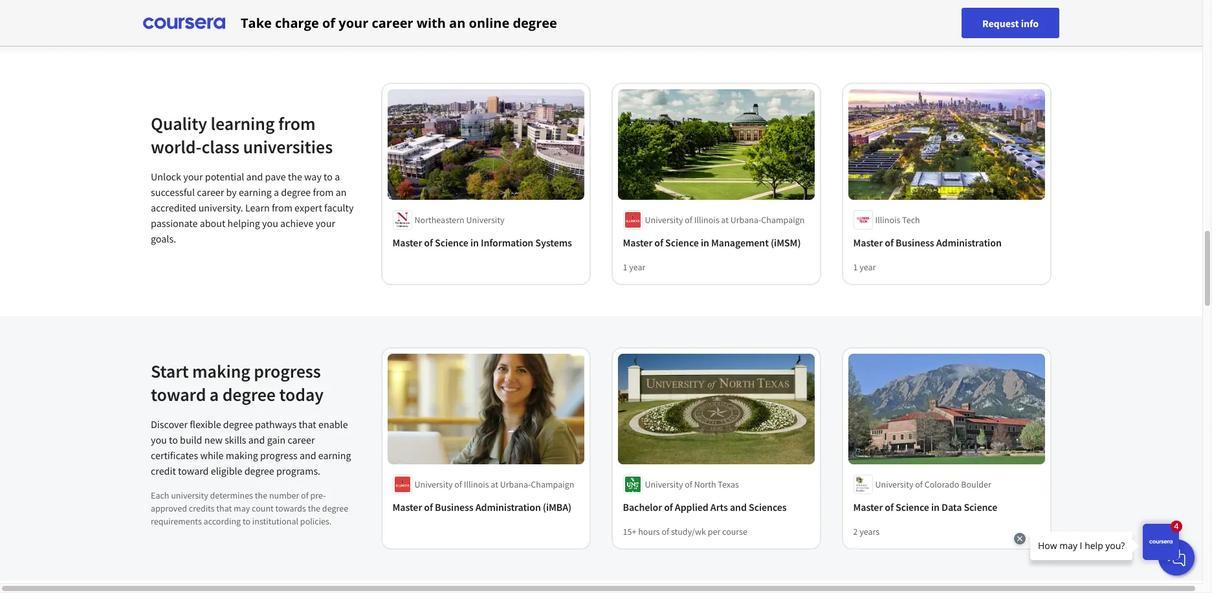 Task type: locate. For each thing, give the bounding box(es) containing it.
0 vertical spatial making
[[192, 359, 250, 383]]

0 vertical spatial career
[[372, 14, 413, 31]]

0 horizontal spatial year
[[629, 261, 646, 273]]

2 1 year from the left
[[854, 261, 876, 273]]

a
[[335, 170, 340, 183], [274, 185, 279, 198], [210, 383, 219, 406]]

administration inside master of business administration (imba) link
[[476, 501, 541, 514]]

universities
[[243, 135, 333, 158]]

1 horizontal spatial university of illinois at urbana-champaign
[[645, 214, 805, 226]]

in inside 'link'
[[701, 236, 709, 249]]

in down northeastern university
[[471, 236, 479, 249]]

your down faculty
[[316, 216, 335, 229]]

request
[[982, 17, 1019, 29]]

(imsm)
[[771, 236, 801, 249]]

0 horizontal spatial 1 year
[[623, 261, 646, 273]]

0 vertical spatial university of illinois at urbana-champaign
[[645, 214, 805, 226]]

0 vertical spatial business
[[896, 236, 935, 249]]

university for master of science in data science
[[876, 479, 914, 491]]

from right learning
[[278, 112, 315, 135]]

from up achieve
[[272, 201, 292, 214]]

career up 'university.'
[[197, 185, 224, 198]]

2 vertical spatial the
[[308, 502, 320, 514]]

0 horizontal spatial in
[[471, 236, 479, 249]]

1 year for master of business administration
[[854, 261, 876, 273]]

2 vertical spatial career
[[288, 433, 315, 446]]

expert
[[294, 201, 322, 214]]

1 horizontal spatial career
[[288, 433, 315, 446]]

science
[[435, 236, 469, 249], [666, 236, 699, 249], [896, 501, 929, 514], [964, 501, 998, 514]]

1 vertical spatial making
[[226, 449, 258, 462]]

progress up pathways
[[254, 359, 321, 383]]

you
[[262, 216, 278, 229], [151, 433, 167, 446]]

from down "way"
[[313, 185, 334, 198]]

science left management
[[666, 236, 699, 249]]

and right arts
[[730, 501, 747, 514]]

15+
[[623, 526, 637, 538]]

administration for master of business administration (imba)
[[476, 501, 541, 514]]

the left "way"
[[288, 170, 302, 183]]

master
[[393, 236, 422, 249], [623, 236, 653, 249], [854, 236, 883, 249], [393, 501, 422, 514], [854, 501, 883, 514]]

1 vertical spatial that
[[216, 502, 232, 514]]

making inside start making progress toward a degree today
[[192, 359, 250, 383]]

science down university of colorado boulder
[[896, 501, 929, 514]]

1 vertical spatial at
[[491, 479, 499, 491]]

earning inside discover flexible degree pathways that enable you to build new skills and gain career certificates while making progress and earning credit toward eligible degree programs.
[[318, 449, 351, 462]]

1 horizontal spatial earning
[[318, 449, 351, 462]]

earning down enable at the bottom left of the page
[[318, 449, 351, 462]]

your right charge
[[339, 14, 368, 31]]

1 vertical spatial toward
[[178, 464, 209, 477]]

2 horizontal spatial in
[[931, 501, 940, 514]]

north
[[694, 479, 716, 491]]

that left enable at the bottom left of the page
[[299, 418, 316, 431]]

university up master of science in information systems link
[[467, 214, 505, 226]]

master of business administration link
[[854, 235, 1040, 250]]

0 horizontal spatial you
[[151, 433, 167, 446]]

an
[[449, 14, 465, 31], [336, 185, 347, 198]]

0 horizontal spatial illinois
[[464, 479, 489, 491]]

1 vertical spatial to
[[169, 433, 178, 446]]

1 vertical spatial the
[[255, 490, 267, 501]]

0 vertical spatial you
[[262, 216, 278, 229]]

university up master of science in data science
[[876, 479, 914, 491]]

0 vertical spatial progress
[[254, 359, 321, 383]]

to down may
[[243, 515, 250, 527]]

0 vertical spatial an
[[449, 14, 465, 31]]

an up faculty
[[336, 185, 347, 198]]

1 vertical spatial urbana-
[[500, 479, 531, 491]]

your up "successful"
[[183, 170, 203, 183]]

you down learn
[[262, 216, 278, 229]]

1 year for master of science in management (imsm)
[[623, 261, 646, 273]]

1 vertical spatial champaign
[[531, 479, 575, 491]]

1 horizontal spatial that
[[299, 418, 316, 431]]

in left management
[[701, 236, 709, 249]]

2 year from the left
[[860, 261, 876, 273]]

to up certificates on the bottom left of page
[[169, 433, 178, 446]]

2 horizontal spatial to
[[324, 170, 333, 183]]

1 horizontal spatial the
[[288, 170, 302, 183]]

0 vertical spatial urbana-
[[731, 214, 762, 226]]

1 vertical spatial university of illinois at urbana-champaign
[[415, 479, 575, 491]]

science for management
[[666, 236, 699, 249]]

university of illinois at urbana-champaign up master of business administration (imba) link
[[415, 479, 575, 491]]

administration inside master of business administration link
[[937, 236, 1002, 249]]

1 horizontal spatial 1 year
[[854, 261, 876, 273]]

progress inside start making progress toward a degree today
[[254, 359, 321, 383]]

university up bachelor
[[645, 479, 683, 491]]

earning up learn
[[239, 185, 272, 198]]

university
[[467, 214, 505, 226], [645, 214, 683, 226], [415, 479, 453, 491], [645, 479, 683, 491], [876, 479, 914, 491]]

1 year
[[623, 261, 646, 273], [854, 261, 876, 273]]

0 horizontal spatial university of illinois at urbana-champaign
[[415, 479, 575, 491]]

0 horizontal spatial administration
[[476, 501, 541, 514]]

master of science in data science link
[[854, 500, 1040, 515]]

university up master of science in management (imsm)
[[645, 214, 683, 226]]

1 vertical spatial you
[[151, 433, 167, 446]]

science for information
[[435, 236, 469, 249]]

business
[[896, 236, 935, 249], [435, 501, 474, 514]]

1 horizontal spatial your
[[316, 216, 335, 229]]

and left gain
[[248, 433, 265, 446]]

helping
[[227, 216, 260, 229]]

career inside unlock your potential and pave the way to a successful career by earning a degree from an accredited university. learn from expert faculty passionate about helping you achieve your goals.
[[197, 185, 224, 198]]

career left with
[[372, 14, 413, 31]]

2 horizontal spatial a
[[335, 170, 340, 183]]

0 horizontal spatial an
[[336, 185, 347, 198]]

1 horizontal spatial at
[[721, 214, 729, 226]]

1 vertical spatial administration
[[476, 501, 541, 514]]

0 horizontal spatial business
[[435, 501, 474, 514]]

1 for master of science in management (imsm)
[[623, 261, 628, 273]]

illinois up master of science in management (imsm)
[[694, 214, 720, 226]]

science inside master of science in information systems link
[[435, 236, 469, 249]]

science inside the master of science in management (imsm) 'link'
[[666, 236, 699, 249]]

urbana-
[[731, 214, 762, 226], [500, 479, 531, 491]]

1 vertical spatial business
[[435, 501, 474, 514]]

to inside discover flexible degree pathways that enable you to build new skills and gain career certificates while making progress and earning credit toward eligible degree programs.
[[169, 433, 178, 446]]

you inside unlock your potential and pave the way to a successful career by earning a degree from an accredited university. learn from expert faculty passionate about helping you achieve your goals.
[[262, 216, 278, 229]]

toward down the while
[[178, 464, 209, 477]]

from
[[278, 112, 315, 135], [313, 185, 334, 198], [272, 201, 292, 214]]

1 vertical spatial career
[[197, 185, 224, 198]]

1 vertical spatial an
[[336, 185, 347, 198]]

illinois left tech
[[876, 214, 901, 226]]

of
[[322, 14, 335, 31], [685, 214, 693, 226], [424, 236, 433, 249], [655, 236, 664, 249], [885, 236, 894, 249], [455, 479, 462, 491], [685, 479, 693, 491], [915, 479, 923, 491], [301, 490, 309, 501], [424, 501, 433, 514], [664, 501, 673, 514], [885, 501, 894, 514], [662, 526, 670, 538]]

illinois
[[694, 214, 720, 226], [876, 214, 901, 226], [464, 479, 489, 491]]

1 horizontal spatial you
[[262, 216, 278, 229]]

degree down pre- on the left bottom of page
[[322, 502, 348, 514]]

degree right 'eligible'
[[244, 464, 274, 477]]

that
[[299, 418, 316, 431], [216, 502, 232, 514]]

progress down gain
[[260, 449, 297, 462]]

2 horizontal spatial your
[[339, 14, 368, 31]]

2 years
[[854, 526, 880, 538]]

1 horizontal spatial illinois
[[694, 214, 720, 226]]

about
[[200, 216, 225, 229]]

degree up pathways
[[222, 383, 276, 406]]

1 vertical spatial earning
[[318, 449, 351, 462]]

administration for master of business administration
[[937, 236, 1002, 249]]

career
[[372, 14, 413, 31], [197, 185, 224, 198], [288, 433, 315, 446]]

0 horizontal spatial at
[[491, 479, 499, 491]]

champaign up (imba)
[[531, 479, 575, 491]]

0 vertical spatial your
[[339, 14, 368, 31]]

1 1 from the left
[[623, 261, 628, 273]]

that up according
[[216, 502, 232, 514]]

1 vertical spatial your
[[183, 170, 203, 183]]

take
[[241, 14, 272, 31]]

making down the "skills"
[[226, 449, 258, 462]]

class
[[201, 135, 239, 158]]

2 1 from the left
[[854, 261, 858, 273]]

new
[[204, 433, 223, 446]]

way
[[304, 170, 322, 183]]

0 vertical spatial that
[[299, 418, 316, 431]]

0 vertical spatial to
[[324, 170, 333, 183]]

2 vertical spatial a
[[210, 383, 219, 406]]

arts
[[711, 501, 728, 514]]

0 horizontal spatial urbana-
[[500, 479, 531, 491]]

0 horizontal spatial career
[[197, 185, 224, 198]]

in left data
[[931, 501, 940, 514]]

at
[[721, 214, 729, 226], [491, 479, 499, 491]]

university of illinois at urbana-champaign up the master of science in management (imsm) 'link'
[[645, 214, 805, 226]]

and up 'programs.' at the bottom of page
[[300, 449, 316, 462]]

at up the master of science in management (imsm) 'link'
[[721, 214, 729, 226]]

0 horizontal spatial to
[[169, 433, 178, 446]]

degree inside start making progress toward a degree today
[[222, 383, 276, 406]]

certificates
[[151, 449, 198, 462]]

science down boulder
[[964, 501, 998, 514]]

in
[[471, 236, 479, 249], [701, 236, 709, 249], [931, 501, 940, 514]]

1 year from the left
[[629, 261, 646, 273]]

pave
[[265, 170, 286, 183]]

0 vertical spatial earning
[[239, 185, 272, 198]]

earning
[[239, 185, 272, 198], [318, 449, 351, 462]]

to inside unlock your potential and pave the way to a successful career by earning a degree from an accredited university. learn from expert faculty passionate about helping you achieve your goals.
[[324, 170, 333, 183]]

career inside discover flexible degree pathways that enable you to build new skills and gain career certificates while making progress and earning credit toward eligible degree programs.
[[288, 433, 315, 446]]

request info button
[[962, 8, 1059, 38]]

0 horizontal spatial earning
[[239, 185, 272, 198]]

career right gain
[[288, 433, 315, 446]]

an right with
[[449, 14, 465, 31]]

the
[[288, 170, 302, 183], [255, 490, 267, 501], [308, 502, 320, 514]]

1 horizontal spatial year
[[860, 261, 876, 273]]

master of science in management (imsm) link
[[623, 235, 810, 250]]

illinois up the master of business administration (imba)
[[464, 479, 489, 491]]

1 horizontal spatial urbana-
[[731, 214, 762, 226]]

university of illinois at urbana-champaign for in
[[645, 214, 805, 226]]

science down northeastern university
[[435, 236, 469, 249]]

degree up the "skills"
[[223, 418, 253, 431]]

potential
[[205, 170, 244, 183]]

0 horizontal spatial a
[[210, 383, 219, 406]]

to
[[324, 170, 333, 183], [169, 433, 178, 446], [243, 515, 250, 527]]

a right "way"
[[335, 170, 340, 183]]

university of illinois at urbana-champaign
[[645, 214, 805, 226], [415, 479, 575, 491]]

1 horizontal spatial a
[[274, 185, 279, 198]]

0 horizontal spatial champaign
[[531, 479, 575, 491]]

study/wk
[[671, 526, 706, 538]]

urbana- up master of business administration (imba) link
[[500, 479, 531, 491]]

master for master of science in data science
[[854, 501, 883, 514]]

and inside unlock your potential and pave the way to a successful career by earning a degree from an accredited university. learn from expert faculty passionate about helping you achieve your goals.
[[246, 170, 263, 183]]

and left pave at the left top of the page
[[246, 170, 263, 183]]

0 vertical spatial from
[[278, 112, 315, 135]]

0 vertical spatial the
[[288, 170, 302, 183]]

1 horizontal spatial 1
[[854, 261, 858, 273]]

champaign for management
[[762, 214, 805, 226]]

1 vertical spatial progress
[[260, 449, 297, 462]]

0 horizontal spatial that
[[216, 502, 232, 514]]

eligible
[[211, 464, 242, 477]]

in for data
[[931, 501, 940, 514]]

systems
[[536, 236, 572, 249]]

2 vertical spatial your
[[316, 216, 335, 229]]

master for master of science in management (imsm)
[[623, 236, 653, 249]]

1 1 year from the left
[[623, 261, 646, 273]]

from inside quality learning from world-class universities
[[278, 112, 315, 135]]

start making progress toward a degree today
[[151, 359, 324, 406]]

data
[[942, 501, 962, 514]]

science for data
[[896, 501, 929, 514]]

administration
[[937, 236, 1002, 249], [476, 501, 541, 514]]

0 vertical spatial at
[[721, 214, 729, 226]]

1 horizontal spatial in
[[701, 236, 709, 249]]

master inside 'link'
[[623, 236, 653, 249]]

a down pave at the left top of the page
[[274, 185, 279, 198]]

toward inside start making progress toward a degree today
[[151, 383, 206, 406]]

0 vertical spatial administration
[[937, 236, 1002, 249]]

at up master of business administration (imba) link
[[491, 479, 499, 491]]

1 horizontal spatial administration
[[937, 236, 1002, 249]]

to right "way"
[[324, 170, 333, 183]]

in for information
[[471, 236, 479, 249]]

master for master of business administration (imba)
[[393, 501, 422, 514]]

the up the policies.
[[308, 502, 320, 514]]

year
[[629, 261, 646, 273], [860, 261, 876, 273]]

a up 'flexible'
[[210, 383, 219, 406]]

master for master of science in information systems
[[393, 236, 422, 249]]

1 vertical spatial a
[[274, 185, 279, 198]]

master of science in management (imsm)
[[623, 236, 801, 249]]

university for bachelor of applied arts and sciences
[[645, 479, 683, 491]]

urbana- for management
[[731, 214, 762, 226]]

university up the master of business administration (imba)
[[415, 479, 453, 491]]

0 horizontal spatial your
[[183, 170, 203, 183]]

1 horizontal spatial to
[[243, 515, 250, 527]]

0 vertical spatial champaign
[[762, 214, 805, 226]]

2 vertical spatial to
[[243, 515, 250, 527]]

urbana- up management
[[731, 214, 762, 226]]

champaign
[[762, 214, 805, 226], [531, 479, 575, 491]]

toward up discover
[[151, 383, 206, 406]]

you down discover
[[151, 433, 167, 446]]

degree up the expert
[[281, 185, 311, 198]]

and
[[246, 170, 263, 183], [248, 433, 265, 446], [300, 449, 316, 462], [730, 501, 747, 514]]

0 vertical spatial toward
[[151, 383, 206, 406]]

master of science in information systems link
[[393, 235, 579, 250]]

the up count
[[255, 490, 267, 501]]

information
[[481, 236, 534, 249]]

1 horizontal spatial champaign
[[762, 214, 805, 226]]

0 horizontal spatial 1
[[623, 261, 628, 273]]

making right start
[[192, 359, 250, 383]]

champaign up (imsm)
[[762, 214, 805, 226]]

1 horizontal spatial business
[[896, 236, 935, 249]]

with
[[417, 14, 446, 31]]



Task type: vqa. For each thing, say whether or not it's contained in the screenshot.
for within Applicants with international transcripts are strongly encouraged to submit a transcript evaluation from WES (World Education Services) along with their Dartmouth Engineering application. While a WES evaluation is not mandatory for admission, it can help expedite the admissions review process.
no



Task type: describe. For each thing, give the bounding box(es) containing it.
tech
[[902, 214, 920, 226]]

learn
[[245, 201, 270, 214]]

number
[[269, 490, 299, 501]]

faculty
[[324, 201, 354, 214]]

champaign for (imba)
[[531, 479, 575, 491]]

programs.
[[276, 464, 320, 477]]

master of business administration (imba)
[[393, 501, 572, 514]]

master of business administration
[[854, 236, 1002, 249]]

2 horizontal spatial the
[[308, 502, 320, 514]]

accredited
[[151, 201, 196, 214]]

progress inside discover flexible degree pathways that enable you to build new skills and gain career certificates while making progress and earning credit toward eligible degree programs.
[[260, 449, 297, 462]]

university of colorado boulder
[[876, 479, 992, 491]]

management
[[711, 236, 769, 249]]

university of north texas
[[645, 479, 739, 491]]

2 horizontal spatial career
[[372, 14, 413, 31]]

years
[[860, 526, 880, 538]]

0 vertical spatial a
[[335, 170, 340, 183]]

according
[[204, 515, 241, 527]]

university.
[[198, 201, 243, 214]]

to for start making progress toward a degree today
[[169, 433, 178, 446]]

of inside 'link'
[[655, 236, 664, 249]]

achieve
[[280, 216, 313, 229]]

boulder
[[961, 479, 992, 491]]

determines
[[210, 490, 253, 501]]

university
[[171, 490, 208, 501]]

online
[[469, 14, 509, 31]]

applied
[[675, 501, 709, 514]]

that inside discover flexible degree pathways that enable you to build new skills and gain career certificates while making progress and earning credit toward eligible degree programs.
[[299, 418, 316, 431]]

master of business administration (imba) link
[[393, 500, 579, 515]]

hours
[[638, 526, 660, 538]]

of inside each university determines the number of pre- approved credits that may count towards the degree requirements according to institutional policies.
[[301, 490, 309, 501]]

university for master of business administration (imba)
[[415, 479, 453, 491]]

quality
[[151, 112, 207, 135]]

1 horizontal spatial an
[[449, 14, 465, 31]]

pre-
[[310, 490, 326, 501]]

passionate
[[151, 216, 198, 229]]

skills
[[225, 433, 246, 446]]

requirements
[[151, 515, 202, 527]]

quality learning from world-class universities
[[151, 112, 333, 158]]

bachelor of applied arts and sciences
[[623, 501, 787, 514]]

master of science in data science
[[854, 501, 998, 514]]

to for quality learning from world-class universities
[[324, 170, 333, 183]]

at for administration
[[491, 479, 499, 491]]

2 vertical spatial from
[[272, 201, 292, 214]]

count
[[252, 502, 274, 514]]

illinois tech
[[876, 214, 920, 226]]

discover flexible degree pathways that enable you to build new skills and gain career certificates while making progress and earning credit toward eligible degree programs.
[[151, 418, 351, 477]]

info
[[1021, 17, 1039, 29]]

0 horizontal spatial the
[[255, 490, 267, 501]]

coursera image
[[143, 13, 225, 33]]

per
[[708, 526, 721, 538]]

each
[[151, 490, 169, 501]]

to inside each university determines the number of pre- approved credits that may count towards the degree requirements according to institutional policies.
[[243, 515, 250, 527]]

the inside unlock your potential and pave the way to a successful career by earning a degree from an accredited university. learn from expert faculty passionate about helping you achieve your goals.
[[288, 170, 302, 183]]

degree inside each university determines the number of pre- approved credits that may count towards the degree requirements according to institutional policies.
[[322, 502, 348, 514]]

build
[[180, 433, 202, 446]]

successful
[[151, 185, 195, 198]]

unlock
[[151, 170, 181, 183]]

that inside each university determines the number of pre- approved credits that may count towards the degree requirements according to institutional policies.
[[216, 502, 232, 514]]

enable
[[318, 418, 348, 431]]

making inside discover flexible degree pathways that enable you to build new skills and gain career certificates while making progress and earning credit toward eligible degree programs.
[[226, 449, 258, 462]]

northeastern university
[[415, 214, 505, 226]]

university of illinois at urbana-champaign for administration
[[415, 479, 575, 491]]

degree inside unlock your potential and pave the way to a successful career by earning a degree from an accredited university. learn from expert faculty passionate about helping you achieve your goals.
[[281, 185, 311, 198]]

sciences
[[749, 501, 787, 514]]

learning
[[211, 112, 275, 135]]

may
[[234, 502, 250, 514]]

2 horizontal spatial illinois
[[876, 214, 901, 226]]

charge
[[275, 14, 319, 31]]

1 for master of business administration
[[854, 261, 858, 273]]

pathways
[[255, 418, 297, 431]]

illinois for (imba)
[[464, 479, 489, 491]]

year for master of science in management (imsm)
[[629, 261, 646, 273]]

colorado
[[925, 479, 960, 491]]

urbana- for (imba)
[[500, 479, 531, 491]]

illinois for management
[[694, 214, 720, 226]]

texas
[[718, 479, 739, 491]]

chat with us image
[[1166, 547, 1187, 568]]

(imba)
[[543, 501, 572, 514]]

world-
[[151, 135, 202, 158]]

by
[[226, 185, 237, 198]]

2
[[854, 526, 858, 538]]

gain
[[267, 433, 286, 446]]

discover
[[151, 418, 188, 431]]

start
[[151, 359, 189, 383]]

a inside start making progress toward a degree today
[[210, 383, 219, 406]]

northeastern
[[415, 214, 465, 226]]

approved
[[151, 502, 187, 514]]

university for master of science in management (imsm)
[[645, 214, 683, 226]]

1 vertical spatial from
[[313, 185, 334, 198]]

15+ hours of study/wk per course
[[623, 526, 748, 538]]

course
[[723, 526, 748, 538]]

an inside unlock your potential and pave the way to a successful career by earning a degree from an accredited university. learn from expert faculty passionate about helping you achieve your goals.
[[336, 185, 347, 198]]

bachelor of applied arts and sciences link
[[623, 500, 810, 515]]

toward inside discover flexible degree pathways that enable you to build new skills and gain career certificates while making progress and earning credit toward eligible degree programs.
[[178, 464, 209, 477]]

year for master of business administration
[[860, 261, 876, 273]]

flexible
[[190, 418, 221, 431]]

goals.
[[151, 232, 176, 245]]

policies.
[[300, 515, 332, 527]]

today
[[279, 383, 324, 406]]

bachelor
[[623, 501, 662, 514]]

each university determines the number of pre- approved credits that may count towards the degree requirements according to institutional policies.
[[151, 490, 348, 527]]

business for master of business administration (imba)
[[435, 501, 474, 514]]

unlock your potential and pave the way to a successful career by earning a degree from an accredited university. learn from expert faculty passionate about helping you achieve your goals.
[[151, 170, 354, 245]]

master of science in information systems
[[393, 236, 572, 249]]

master for master of business administration
[[854, 236, 883, 249]]

request info
[[982, 17, 1039, 29]]

while
[[200, 449, 224, 462]]

credits
[[189, 502, 215, 514]]

towards
[[275, 502, 306, 514]]

at for in
[[721, 214, 729, 226]]

in for management
[[701, 236, 709, 249]]

earning inside unlock your potential and pave the way to a successful career by earning a degree from an accredited university. learn from expert faculty passionate about helping you achieve your goals.
[[239, 185, 272, 198]]

business for master of business administration
[[896, 236, 935, 249]]

take charge of your career with an online degree
[[241, 14, 557, 31]]

degree right online
[[513, 14, 557, 31]]

you inside discover flexible degree pathways that enable you to build new skills and gain career certificates while making progress and earning credit toward eligible degree programs.
[[151, 433, 167, 446]]



